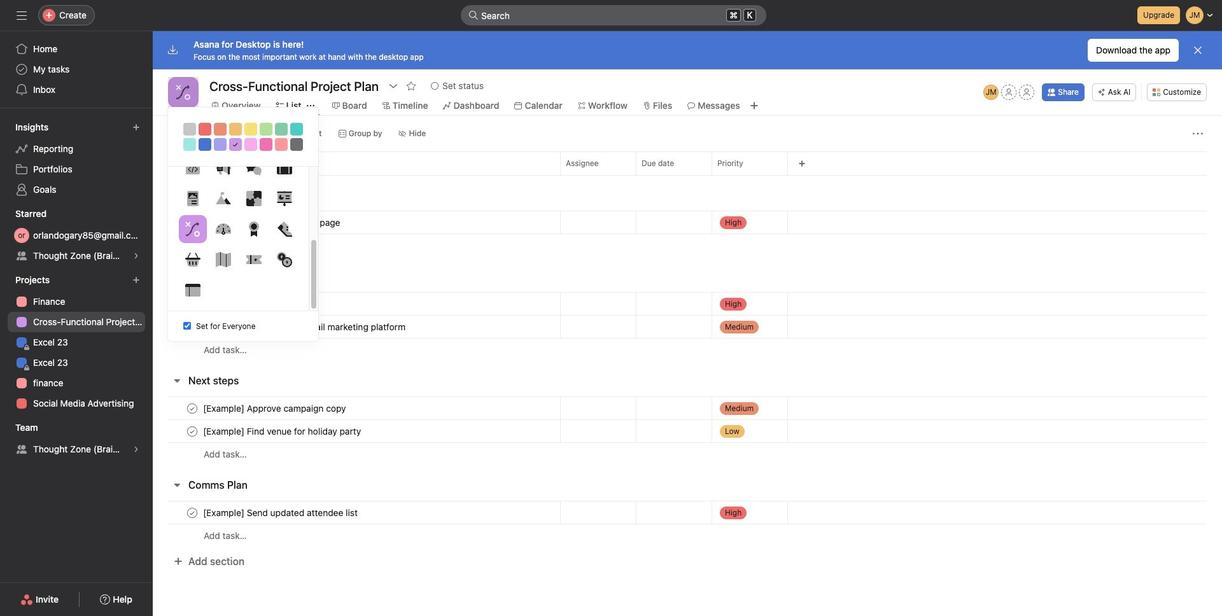 Task type: locate. For each thing, give the bounding box(es) containing it.
1 vertical spatial collapse task list for this group image
[[172, 480, 182, 490]]

add tab image
[[749, 101, 759, 111]]

new insights image
[[132, 124, 140, 131]]

mark complete image
[[185, 401, 200, 416], [185, 505, 200, 520]]

coins image
[[277, 252, 292, 267]]

1 vertical spatial task name text field
[[201, 402, 350, 415]]

header next steps tree grid
[[153, 397, 1222, 466]]

mark complete checkbox inside [example] find venue for holiday party cell
[[185, 424, 200, 439]]

3 task name text field from the top
[[201, 506, 362, 519]]

task name text field inside [example] evaluate new email marketing platform cell
[[201, 321, 409, 333]]

mark complete image
[[185, 215, 200, 230], [185, 296, 200, 312], [185, 319, 200, 335], [185, 424, 200, 439]]

mark complete image inside [example] send updated attendee list cell
[[185, 505, 200, 520]]

mark complete checkbox for [example] find venue for holiday party cell
[[185, 424, 200, 439]]

task name text field inside [example] send updated attendee list cell
[[201, 506, 362, 519]]

1 vertical spatial task name text field
[[201, 298, 313, 310]]

starred element
[[0, 202, 153, 269]]

[example] approve campaign copy cell
[[153, 397, 560, 420]]

1 mark complete image from the top
[[185, 401, 200, 416]]

megaphone image
[[215, 160, 231, 176]]

task name text field for 'header planning' tree grid
[[201, 216, 344, 229]]

1 vertical spatial mark complete image
[[185, 505, 200, 520]]

task name text field inside [example] approve campaign copy cell
[[201, 402, 350, 415]]

Task name text field
[[201, 321, 409, 333], [201, 402, 350, 415], [201, 506, 362, 519]]

projects element
[[0, 269, 153, 416]]

teams element
[[0, 416, 153, 462]]

mark complete image inside [example] approve campaign copy cell
[[185, 401, 200, 416]]

ticket image
[[246, 252, 261, 267]]

1 task name text field from the top
[[201, 216, 344, 229]]

show options image
[[388, 81, 399, 91]]

1 mark complete image from the top
[[185, 215, 200, 230]]

mark complete image inside [example] find venue for holiday party cell
[[185, 424, 200, 439]]

html image
[[185, 160, 200, 176]]

1 task name text field from the top
[[201, 321, 409, 333]]

0 vertical spatial mark complete image
[[185, 401, 200, 416]]

2 vertical spatial task name text field
[[201, 425, 365, 438]]

Task name text field
[[201, 216, 344, 229], [201, 298, 313, 310], [201, 425, 365, 438]]

mark complete image inside [example] evaluate new email marketing platform cell
[[185, 319, 200, 335]]

4 mark complete image from the top
[[185, 424, 200, 439]]

1 mark complete checkbox from the top
[[185, 215, 200, 230]]

0 vertical spatial task name text field
[[201, 321, 409, 333]]

2 vertical spatial task name text field
[[201, 506, 362, 519]]

ribbon image
[[246, 222, 261, 237]]

3 mark complete image from the top
[[185, 319, 200, 335]]

mark complete checkbox inside the [example] redesign landing page cell
[[185, 215, 200, 230]]

2 collapse task list for this group image from the top
[[172, 480, 182, 490]]

0 vertical spatial collapse task list for this group image
[[172, 376, 182, 386]]

2 mark complete checkbox from the top
[[185, 319, 200, 335]]

0 vertical spatial task name text field
[[201, 216, 344, 229]]

mark complete checkbox inside [example] evaluate new email marketing platform cell
[[185, 319, 200, 335]]

3 task name text field from the top
[[201, 425, 365, 438]]

2 mark complete image from the top
[[185, 505, 200, 520]]

task name text field inside the [example] redesign landing page cell
[[201, 216, 344, 229]]

header comms plan tree grid
[[153, 501, 1222, 548]]

task name text field inside [example] finalize budget cell
[[201, 298, 313, 310]]

row
[[153, 152, 1222, 175], [168, 174, 1207, 176], [153, 211, 1222, 234], [153, 234, 1222, 257], [153, 292, 1222, 316], [153, 315, 1222, 339], [153, 338, 1222, 362], [153, 397, 1222, 420], [153, 420, 1222, 443], [153, 442, 1222, 466], [153, 501, 1222, 525], [153, 524, 1222, 548]]

mark complete image inside [example] finalize budget cell
[[185, 296, 200, 312]]

hide sidebar image
[[17, 10, 27, 20]]

0 vertical spatial mark complete checkbox
[[185, 296, 200, 312]]

2 task name text field from the top
[[201, 298, 313, 310]]

task name text field for header milestones 'tree grid'
[[201, 298, 313, 310]]

mark complete checkbox inside [example] approve campaign copy cell
[[185, 401, 200, 416]]

mark complete checkbox for task name text field within the [example] evaluate new email marketing platform cell
[[185, 319, 200, 335]]

puzzle image
[[246, 191, 261, 206]]

None checkbox
[[183, 322, 191, 330]]

2 mark complete image from the top
[[185, 296, 200, 312]]

1 collapse task list for this group image from the top
[[172, 376, 182, 386]]

1 see details, thought zone (brainstorm space) image from the top
[[132, 252, 140, 260]]

1 vertical spatial see details, thought zone (brainstorm space) image
[[132, 446, 140, 453]]

2 see details, thought zone (brainstorm space) image from the top
[[132, 446, 140, 453]]

see details, thought zone (brainstorm space) image
[[132, 252, 140, 260], [132, 446, 140, 453]]

mark complete checkbox inside [example] finalize budget cell
[[185, 296, 200, 312]]

3 mark complete checkbox from the top
[[185, 401, 200, 416]]

[example] redesign landing page cell
[[153, 211, 560, 234]]

mark complete checkbox for task name text box within the [example] redesign landing page cell
[[185, 215, 200, 230]]

2 mark complete checkbox from the top
[[185, 424, 200, 439]]

map image
[[215, 252, 231, 267]]

Search tasks, projects, and more text field
[[461, 5, 767, 25]]

None text field
[[206, 74, 382, 97]]

1 mark complete checkbox from the top
[[185, 296, 200, 312]]

collapse task list for this group image
[[172, 376, 182, 386], [172, 480, 182, 490]]

insights element
[[0, 116, 153, 202]]

0 vertical spatial see details, thought zone (brainstorm space) image
[[132, 252, 140, 260]]

Mark complete checkbox
[[185, 215, 200, 230], [185, 319, 200, 335], [185, 401, 200, 416], [185, 505, 200, 520]]

mark complete checkbox inside [example] send updated attendee list cell
[[185, 505, 200, 520]]

[example] send updated attendee list cell
[[153, 501, 560, 525]]

Mark complete checkbox
[[185, 296, 200, 312], [185, 424, 200, 439]]

4 mark complete checkbox from the top
[[185, 505, 200, 520]]

2 task name text field from the top
[[201, 402, 350, 415]]

1 vertical spatial mark complete checkbox
[[185, 424, 200, 439]]

mark complete image inside the [example] redesign landing page cell
[[185, 215, 200, 230]]

None field
[[461, 5, 767, 25]]



Task type: vqa. For each thing, say whether or not it's contained in the screenshot.
Global element
yes



Task type: describe. For each thing, give the bounding box(es) containing it.
new project or portfolio image
[[132, 276, 140, 284]]

briefcase image
[[277, 160, 292, 176]]

[example] evaluate new email marketing platform cell
[[153, 315, 560, 339]]

mark complete image for task name text field in the [example] approve campaign copy cell
[[185, 401, 200, 416]]

mark complete checkbox for task name text field inside the [example] send updated attendee list cell
[[185, 505, 200, 520]]

see details, thought zone (brainstorm space) image inside teams element
[[132, 446, 140, 453]]

mark complete image for task name text box inside [example] find venue for holiday party cell
[[185, 424, 200, 439]]

task name text field inside [example] find venue for holiday party cell
[[201, 425, 365, 438]]

mark complete checkbox for [example] finalize budget cell
[[185, 296, 200, 312]]

tab actions image
[[307, 102, 314, 110]]

manage project members image
[[984, 85, 999, 100]]

shoe image
[[277, 222, 292, 237]]

header milestones tree grid
[[153, 292, 1222, 362]]

shopping basket image
[[185, 252, 200, 267]]

dismiss image
[[1193, 45, 1203, 55]]

task name text field for header next steps tree grid
[[201, 402, 350, 415]]

mark complete image for task name text field within the [example] evaluate new email marketing platform cell
[[185, 319, 200, 335]]

speed dial image
[[215, 222, 231, 237]]

global element
[[0, 31, 153, 108]]

mark complete image for task name text box inside [example] finalize budget cell
[[185, 296, 200, 312]]

[example] find venue for holiday party cell
[[153, 420, 560, 443]]

[example] finalize budget cell
[[153, 292, 560, 316]]

presentation image
[[277, 191, 292, 206]]

mark complete checkbox for task name text field in the [example] approve campaign copy cell
[[185, 401, 200, 416]]

prominent image
[[469, 10, 479, 20]]

chat bubbles image
[[246, 160, 261, 176]]

template [icon] image
[[185, 283, 200, 298]]

mountain flag image
[[215, 191, 231, 206]]

page layout image
[[185, 191, 200, 206]]

add to starred image
[[406, 81, 416, 91]]

more actions image
[[1193, 129, 1203, 139]]

header planning tree grid
[[153, 211, 1222, 257]]

line and symbols image
[[185, 222, 200, 237]]

collapse task list for this group image for header next steps tree grid
[[172, 376, 182, 386]]

line_and_symbols image
[[176, 85, 191, 100]]

see details, thought zone (brainstorm space) image inside starred element
[[132, 252, 140, 260]]

add field image
[[798, 160, 806, 167]]

mark complete image for task name text box within the [example] redesign landing page cell
[[185, 215, 200, 230]]

mark complete image for task name text field inside the [example] send updated attendee list cell
[[185, 505, 200, 520]]

task name text field for header comms plan tree grid
[[201, 506, 362, 519]]

collapse task list for this group image for header comms plan tree grid
[[172, 480, 182, 490]]



